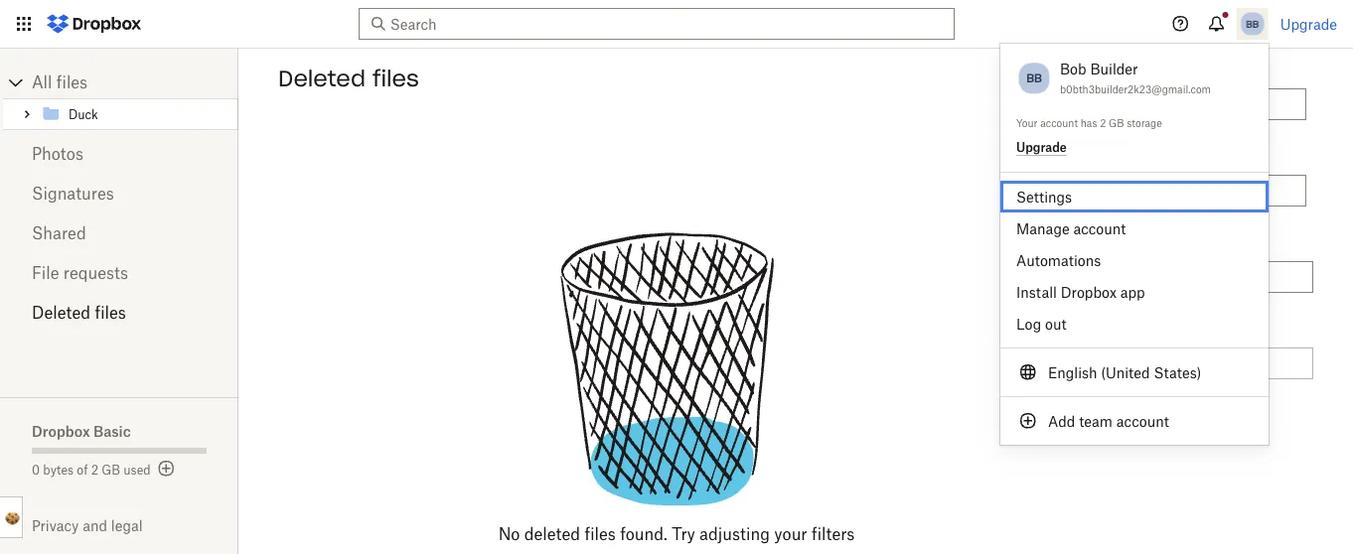 Task type: describe. For each thing, give the bounding box(es) containing it.
deleted files link
[[32, 293, 207, 333]]

get more space image
[[155, 457, 179, 481]]

storage
[[1128, 117, 1163, 129]]

2 vertical spatial deleted
[[32, 303, 91, 323]]

file requests link
[[32, 253, 207, 293]]

has
[[1081, 117, 1098, 129]]

adjusting
[[700, 525, 770, 544]]

requests
[[63, 263, 128, 283]]

files inside all files "link"
[[56, 73, 88, 92]]

all files tree
[[3, 67, 239, 130]]

settings link
[[1001, 181, 1269, 213]]

gb for storage
[[1109, 117, 1125, 129]]

2 for has
[[1101, 117, 1107, 129]]

bob builder b0bth3builder2k23@gmail.com
[[1061, 60, 1212, 96]]

manage account link
[[1001, 213, 1269, 245]]

from
[[1115, 61, 1145, 76]]

choose a language: image
[[1017, 361, 1041, 385]]

deleted by
[[1115, 234, 1176, 249]]

deleted
[[525, 525, 581, 544]]

english
[[1049, 364, 1098, 381]]

your account has 2 gb storage
[[1017, 117, 1163, 129]]

privacy
[[32, 518, 79, 535]]

and
[[83, 518, 107, 535]]

date
[[1148, 61, 1173, 76]]

legal
[[111, 518, 143, 535]]

by
[[1163, 234, 1176, 249]]

bytes
[[43, 463, 74, 478]]

0
[[32, 463, 40, 478]]

manage
[[1017, 220, 1070, 237]]

2 for of
[[91, 463, 99, 478]]

try
[[672, 525, 696, 544]]

gb for used
[[102, 463, 120, 478]]

english (united states) menu item
[[1001, 357, 1269, 389]]

signatures link
[[32, 174, 207, 214]]

0 vertical spatial deleted
[[278, 65, 366, 92]]

dropbox logo - go to the homepage image
[[40, 8, 148, 40]]

states)
[[1155, 364, 1202, 381]]

upgrade inside global header element
[[1281, 15, 1338, 32]]

global header element
[[0, 0, 1354, 49]]

app
[[1121, 284, 1146, 301]]

automations
[[1017, 252, 1102, 269]]

no deleted files found. try adjusting your filters
[[499, 525, 855, 544]]

file requests
[[32, 263, 128, 283]]

bob
[[1061, 60, 1087, 77]]

log
[[1017, 316, 1042, 333]]

0 vertical spatial dropbox
[[1061, 284, 1117, 301]]

log out link
[[1001, 308, 1269, 340]]



Task type: locate. For each thing, give the bounding box(es) containing it.
upgrade button
[[1017, 140, 1067, 156]]

2 right has
[[1101, 117, 1107, 129]]

1 vertical spatial account
[[1074, 220, 1127, 237]]

1 vertical spatial upgrade
[[1017, 140, 1067, 155]]

1 horizontal spatial deleted files
[[278, 65, 419, 92]]

shared
[[32, 224, 86, 243]]

1 vertical spatial deleted
[[1115, 234, 1159, 249]]

deleted files
[[278, 65, 419, 92], [32, 303, 126, 323]]

no
[[499, 525, 520, 544]]

account menu image
[[1237, 8, 1269, 40]]

log out
[[1017, 316, 1067, 333]]

2 right of
[[91, 463, 99, 478]]

basic
[[93, 423, 131, 440]]

team
[[1080, 413, 1113, 430]]

0 vertical spatial 2
[[1101, 117, 1107, 129]]

0 horizontal spatial dropbox
[[32, 423, 90, 440]]

upgrade down your
[[1017, 140, 1067, 155]]

your
[[775, 525, 808, 544]]

files
[[373, 65, 419, 92], [56, 73, 88, 92], [95, 303, 126, 323], [585, 525, 616, 544]]

2
[[1101, 117, 1107, 129], [91, 463, 99, 478]]

1 horizontal spatial upgrade
[[1281, 15, 1338, 32]]

0 vertical spatial gb
[[1109, 117, 1125, 129]]

gb right has
[[1109, 117, 1125, 129]]

manage account
[[1017, 220, 1127, 237]]

1 vertical spatial dropbox
[[32, 423, 90, 440]]

b0bth3builder2k23@gmail.com
[[1061, 84, 1212, 96]]

account for your
[[1041, 117, 1079, 129]]

file
[[32, 263, 59, 283]]

0 horizontal spatial 2
[[91, 463, 99, 478]]

0 vertical spatial upgrade
[[1281, 15, 1338, 32]]

dropbox down automations
[[1061, 284, 1117, 301]]

0 horizontal spatial upgrade
[[1017, 140, 1067, 155]]

gb
[[1109, 117, 1125, 129], [102, 463, 120, 478]]

gb left "used"
[[102, 463, 120, 478]]

shared link
[[32, 214, 207, 253]]

To date text field
[[1147, 180, 1295, 202]]

1 horizontal spatial deleted
[[278, 65, 366, 92]]

From date text field
[[1147, 93, 1295, 115]]

1 horizontal spatial 2
[[1101, 117, 1107, 129]]

add team account link
[[1001, 406, 1269, 437]]

automations link
[[1001, 245, 1269, 276]]

photos link
[[32, 134, 207, 174]]

all files
[[32, 73, 88, 92]]

settings
[[1017, 188, 1073, 205]]

dropbox
[[1061, 284, 1117, 301], [32, 423, 90, 440]]

1 vertical spatial deleted files
[[32, 303, 126, 323]]

privacy and legal link
[[32, 518, 239, 535]]

bb button
[[1017, 58, 1053, 99]]

photos
[[32, 144, 83, 164]]

0 horizontal spatial deleted files
[[32, 303, 126, 323]]

all files link
[[32, 67, 239, 98]]

1 vertical spatial gb
[[102, 463, 120, 478]]

filters
[[812, 525, 855, 544]]

2 vertical spatial account
[[1117, 413, 1170, 430]]

add
[[1049, 413, 1076, 430]]

all
[[32, 73, 52, 92]]

builder
[[1091, 60, 1139, 77]]

english (united states)
[[1049, 364, 1202, 381]]

dropbox basic
[[32, 423, 131, 440]]

account inside add team account link
[[1117, 413, 1170, 430]]

0 horizontal spatial gb
[[102, 463, 120, 478]]

2 horizontal spatial deleted
[[1115, 234, 1159, 249]]

your
[[1017, 117, 1038, 129]]

install
[[1017, 284, 1058, 301]]

found.
[[621, 525, 668, 544]]

upgrade link
[[1281, 15, 1338, 32]]

account left has
[[1041, 117, 1079, 129]]

account
[[1041, 117, 1079, 129], [1074, 220, 1127, 237], [1117, 413, 1170, 430]]

(united
[[1102, 364, 1151, 381]]

0 vertical spatial account
[[1041, 117, 1079, 129]]

out
[[1046, 316, 1067, 333]]

used
[[124, 463, 151, 478]]

1 horizontal spatial dropbox
[[1061, 284, 1117, 301]]

0 vertical spatial deleted files
[[278, 65, 419, 92]]

of
[[77, 463, 88, 478]]

from date
[[1115, 61, 1173, 76]]

account for manage
[[1074, 220, 1127, 237]]

account right team
[[1117, 413, 1170, 430]]

0 horizontal spatial deleted
[[32, 303, 91, 323]]

upgrade
[[1281, 15, 1338, 32], [1017, 140, 1067, 155]]

upgrade right account menu image
[[1281, 15, 1338, 32]]

bb
[[1027, 71, 1043, 86]]

0 bytes of 2 gb used
[[32, 463, 151, 478]]

account inside manage account link
[[1074, 220, 1127, 237]]

deleted
[[278, 65, 366, 92], [1115, 234, 1159, 249], [32, 303, 91, 323]]

signatures
[[32, 184, 114, 203]]

dropbox up bytes
[[32, 423, 90, 440]]

privacy and legal
[[32, 518, 143, 535]]

1 horizontal spatial gb
[[1109, 117, 1125, 129]]

1 vertical spatial 2
[[91, 463, 99, 478]]

install dropbox app
[[1017, 284, 1146, 301]]

add team account
[[1049, 413, 1170, 430]]

files inside deleted files link
[[95, 303, 126, 323]]

account up automations "link"
[[1074, 220, 1127, 237]]



Task type: vqa. For each thing, say whether or not it's contained in the screenshot.
renames
no



